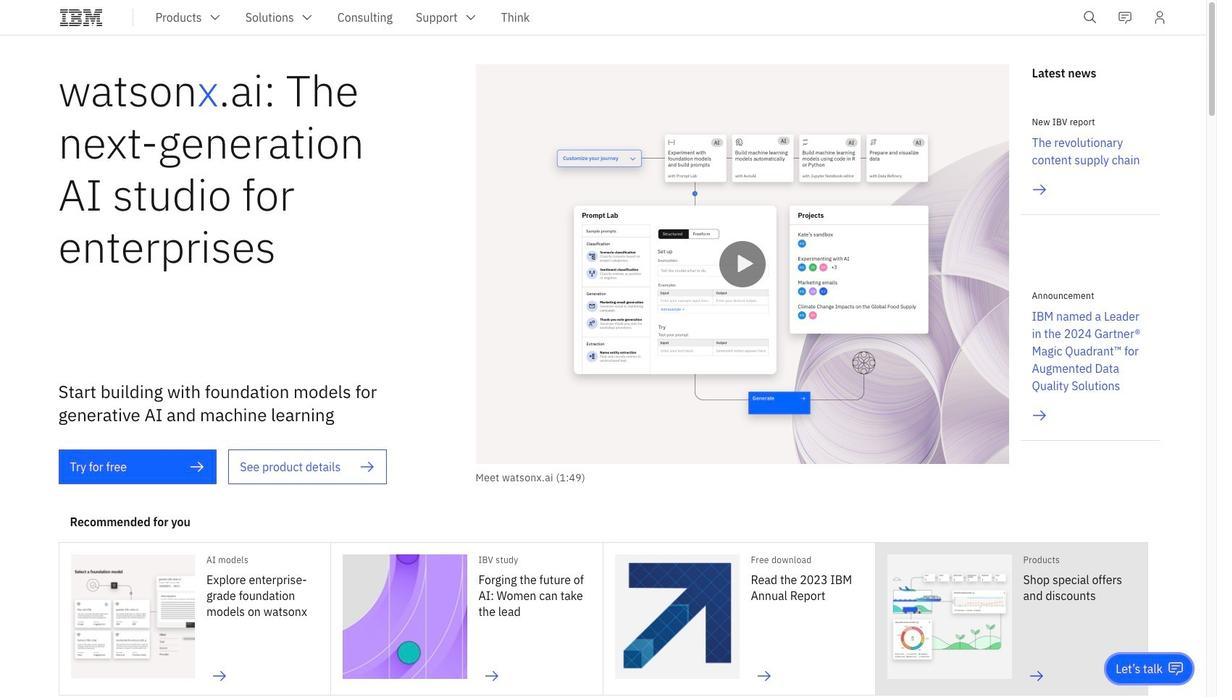 Task type: describe. For each thing, give the bounding box(es) containing it.
let's talk element
[[1116, 662, 1163, 678]]



